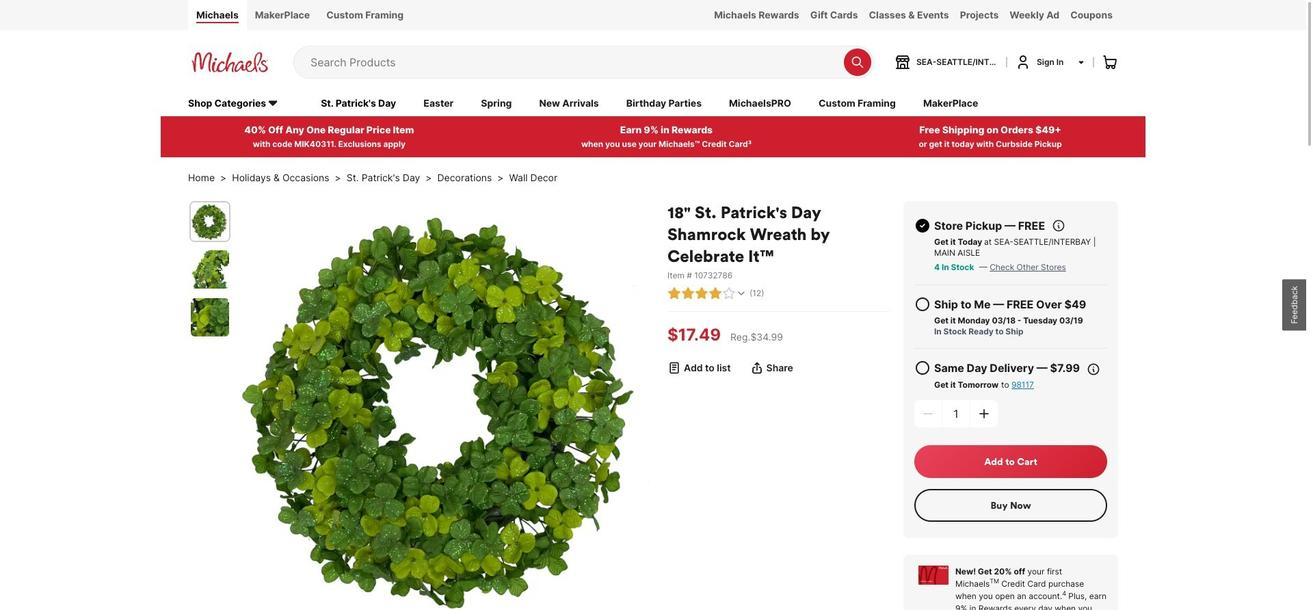 Task type: vqa. For each thing, say whether or not it's contained in the screenshot.
the Search Button icon
yes



Task type: locate. For each thing, give the bounding box(es) containing it.
tabler image
[[1052, 219, 1066, 232], [681, 286, 695, 300], [695, 286, 709, 300], [914, 360, 931, 376]]

18&#x22; st. patrick&#x27;s day shamrock wreath by celebrate it&#x2122; image
[[237, 201, 654, 610], [191, 202, 229, 241], [191, 250, 229, 288], [191, 298, 229, 336]]

button to increment counter for number stepper image
[[977, 407, 991, 420]]

tabler image
[[668, 286, 681, 300], [709, 286, 722, 300], [722, 286, 736, 300], [736, 288, 747, 299], [914, 296, 931, 312], [668, 361, 681, 375]]

plcc card logo image
[[919, 565, 949, 585]]



Task type: describe. For each thing, give the bounding box(es) containing it.
Number Stepper text field
[[942, 400, 970, 427]]

Search Input field
[[310, 46, 837, 78]]

open samedaydelivery details modal image
[[1087, 362, 1101, 376]]

search button image
[[851, 55, 865, 69]]



